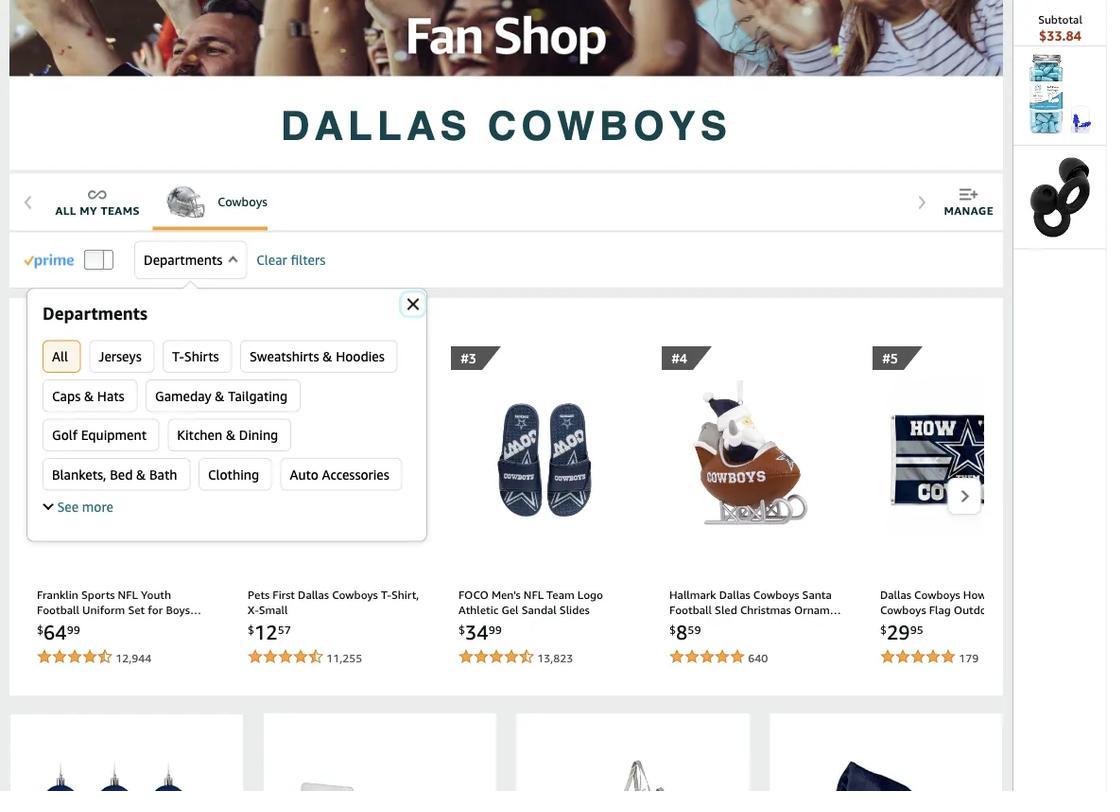 Task type: vqa. For each thing, say whether or not it's contained in the screenshot.


Task type: locate. For each thing, give the bounding box(es) containing it.
#2
[[250, 350, 266, 366]]

0 horizontal spatial football
[[37, 603, 79, 616]]

1 football from the left
[[37, 603, 79, 616]]

$ for 34
[[459, 622, 466, 636]]

departments button
[[134, 241, 247, 279]]

$ left 59
[[670, 622, 677, 636]]

4 $ from the left
[[670, 622, 677, 636]]

nfl
[[118, 588, 138, 601], [524, 588, 544, 601]]

caps & hats
[[52, 388, 128, 403]]

nfl up set
[[118, 588, 138, 601]]

football down hallmark
[[670, 603, 712, 616]]

3 $ from the left
[[459, 622, 466, 636]]

95
[[911, 622, 924, 636]]

team golf nfl logo imprinted gol... image
[[283, 759, 477, 791]]

0 horizontal spatial nfl
[[118, 588, 138, 601]]

&
[[323, 349, 333, 364], [84, 388, 94, 403], [215, 388, 225, 403], [226, 427, 236, 443], [136, 466, 146, 482]]

hallmark
[[670, 588, 717, 601]]

2 football from the left
[[670, 603, 712, 616]]

34
[[466, 620, 489, 643]]

99 up the 12,944 "link"
[[67, 622, 80, 636]]

foco men's nfl team logo athletic gel sandal slides
[[459, 588, 604, 616]]

among
[[136, 313, 198, 336]]

football inside 'franklin sports nfl youth football uniform set for boys…'
[[37, 603, 79, 616]]

& left hats
[[84, 388, 94, 403]]

$ inside $ 34 99
[[459, 622, 466, 636]]

departments down dallas cowboys image
[[144, 252, 223, 268]]

$ inside $ 29 95
[[881, 622, 888, 636]]

more
[[82, 498, 113, 514]]

manage
[[945, 204, 994, 217]]

99 inside $ 34 99
[[489, 622, 502, 636]]

dining
[[239, 427, 278, 443]]

$ down franklin
[[37, 622, 44, 636]]

nfl for 34
[[524, 588, 544, 601]]

teams
[[101, 204, 140, 217]]

nfl inside 'franklin sports nfl youth football uniform set for boys…'
[[118, 588, 138, 601]]

nfl inside foco men's nfl team logo athletic gel sandal slides
[[524, 588, 544, 601]]

& right gameday
[[215, 388, 225, 403]]

football inside hallmark dallas cowboys santa football sled christmas ornam…
[[670, 603, 712, 616]]

clothing
[[208, 466, 263, 482]]

2 nfl from the left
[[524, 588, 544, 601]]

extender expand image
[[43, 499, 54, 510]]

2 $ from the left
[[248, 622, 255, 636]]

football
[[37, 603, 79, 616], [670, 603, 712, 616]]

$ for 64
[[37, 622, 44, 636]]

football down franklin
[[37, 603, 79, 616]]

departments
[[144, 252, 223, 268], [43, 303, 148, 323]]

& for gameday
[[215, 388, 225, 403]]

them
[[1018, 588, 1047, 601]]

12,944 link
[[37, 649, 152, 666]]

#3
[[461, 350, 477, 366]]

12
[[255, 620, 278, 643]]

640 link
[[670, 649, 769, 666]]

$ for 12
[[248, 622, 255, 636]]

57
[[278, 622, 291, 636]]

1 horizontal spatial 99
[[489, 622, 502, 636]]

lysian ultra soft foam earplugs sleep, 38db snr 31db nrr sound blocking noise cancelling ear plugs for sleeping, travel, shooting and working -60 pairs pack (lake blue) image
[[1021, 54, 1101, 134]]

filters
[[291, 252, 326, 267]]

$ down x-
[[248, 622, 255, 636]]

tailgating
[[228, 388, 288, 403]]

football for 64
[[37, 603, 79, 616]]

1 horizontal spatial football
[[670, 603, 712, 616]]

santa
[[803, 588, 832, 601]]

cowboys inside button
[[218, 195, 268, 209]]

$ inside $ 12 57
[[248, 622, 255, 636]]

dallas
[[281, 103, 472, 149], [203, 313, 258, 336], [298, 588, 329, 601], [720, 588, 751, 601], [881, 588, 912, 601]]

clear filters
[[257, 252, 326, 267]]

auto accessories button
[[280, 458, 403, 490]]

auto
[[290, 466, 319, 482]]

foco santa hat – represent the n... image
[[789, 759, 984, 791]]

$
[[37, 622, 44, 636], [248, 622, 255, 636], [459, 622, 466, 636], [670, 622, 677, 636], [881, 622, 888, 636]]

departments inside 'dropdown button'
[[144, 252, 223, 268]]

sweatshirts & hoodies
[[250, 349, 388, 364]]

& inside kitchen & dining 'button'
[[226, 427, 236, 443]]

franklin
[[37, 588, 78, 601]]

0 vertical spatial t-
[[172, 349, 184, 364]]

nfl up sandal
[[524, 588, 544, 601]]

99 inside the $ 64 99
[[67, 622, 80, 636]]

sweatshirts
[[250, 349, 319, 364]]

& inside sweatshirts & hoodies button
[[323, 349, 333, 364]]

& for caps
[[84, 388, 94, 403]]

all
[[55, 204, 76, 217]]

t- inside pets first dallas cowboys t-shirt, x-small
[[381, 588, 392, 601]]

amazon fanshop image
[[9, 0, 1004, 76]]

clear
[[257, 252, 287, 267]]

1 horizontal spatial nfl
[[524, 588, 544, 601]]

$ inside $ 8 59
[[670, 622, 677, 636]]

dallas cowboys
[[281, 103, 732, 149]]

$ inside the $ 64 99
[[37, 622, 44, 636]]

0 horizontal spatial 99
[[67, 622, 80, 636]]

kitchen
[[177, 427, 223, 443]]

dallas inside pets first dallas cowboys t-shirt, x-small
[[298, 588, 329, 601]]

cowboys inside hallmark dallas cowboys santa football sled christmas ornam…
[[754, 588, 800, 601]]

men's
[[492, 588, 521, 601]]

hallmark dallas cowboys santa football sled christmas ornament, nfl tree decoration and sports fan gift image
[[677, 380, 835, 539]]

my
[[80, 204, 97, 217]]

11,255 link
[[248, 649, 363, 666]]

$ left 95 on the right of the page
[[881, 622, 888, 636]]

hoodies
[[336, 349, 385, 364]]

99 down gel on the left of page
[[489, 622, 502, 636]]

& inside blankets, bed & bath "button"
[[136, 466, 146, 482]]

1 vertical spatial departments
[[43, 303, 148, 323]]

99 for 64
[[67, 622, 80, 636]]

& right bed
[[136, 466, 146, 482]]

equipment
[[81, 427, 147, 443]]

caps & hats button
[[43, 379, 138, 412]]

& left hoodies
[[323, 349, 333, 364]]

& left 'dining'
[[226, 427, 236, 443]]

29
[[888, 620, 911, 643]]

5 $ from the left
[[881, 622, 888, 636]]

$ for 8
[[670, 622, 677, 636]]

t- down among
[[172, 349, 184, 364]]

franklin sports nfl youth football uniform set for boys…
[[37, 588, 201, 616]]

blankets, bed & bath
[[52, 466, 181, 482]]

t- left foco at the left of page
[[381, 588, 392, 601]]

1 nfl from the left
[[118, 588, 138, 601]]

indoor…
[[1001, 603, 1046, 616]]

13,823
[[535, 651, 574, 664]]

flag
[[930, 603, 952, 616]]

0 horizontal spatial t-
[[172, 349, 184, 364]]

list
[[28, 345, 1108, 684]]

foco men's nfl team logo athletic gel sandal slides image
[[466, 380, 624, 539]]

$33.84
[[1040, 28, 1082, 44]]

$ down athletic
[[459, 622, 466, 636]]

foco nfl team logo reusable groc... image
[[536, 759, 731, 791]]

2 99 from the left
[[489, 622, 502, 636]]

dallas cowboys image
[[167, 183, 205, 221]]

kitchen & dining
[[177, 427, 282, 443]]

set
[[128, 603, 145, 616]]

1 99 from the left
[[67, 622, 80, 636]]

bed
[[110, 466, 133, 482]]

11,255
[[324, 651, 363, 664]]

0 vertical spatial departments
[[144, 252, 223, 268]]

179 link
[[881, 649, 980, 666]]

sandal
[[522, 603, 557, 616]]

top sellers among dallas cowboys fans
[[36, 313, 387, 336]]

& inside gameday & tailgating button
[[215, 388, 225, 403]]

& inside the caps & hats button
[[84, 388, 94, 403]]

99
[[67, 622, 80, 636], [489, 622, 502, 636]]

golf equipment button
[[43, 419, 160, 451]]

dallas inside dallas cowboys how bout them cowboys flag outdoor indoor…
[[881, 588, 912, 601]]

1 horizontal spatial t-
[[381, 588, 392, 601]]

1 vertical spatial t-
[[381, 588, 392, 601]]

1 $ from the left
[[37, 622, 44, 636]]

for
[[148, 603, 163, 616]]

fans
[[347, 313, 387, 336]]

departments up jerseys
[[43, 303, 148, 323]]

all
[[52, 349, 72, 364]]

top
[[36, 313, 69, 336]]



Task type: describe. For each thing, give the bounding box(es) containing it.
179
[[957, 651, 980, 664]]

#1
[[39, 350, 55, 366]]

recommended asin carousel element
[[28, 345, 1108, 684]]

clear filters button
[[257, 242, 335, 277]]

uniform
[[82, 603, 125, 616]]

gameday & tailgating button
[[146, 379, 301, 412]]

cowboys inside pets first dallas cowboys t-shirt, x-small
[[332, 588, 378, 601]]

close image
[[408, 298, 419, 310]]

first
[[273, 588, 295, 601]]

boys…
[[166, 603, 201, 616]]

franklin sports nfl youth football uniform set for boys & girls - includes helmet, jersey & pants with chinstrap + numbers image
[[44, 380, 202, 539]]

t-shirts
[[172, 349, 223, 364]]

hats
[[97, 388, 125, 403]]

12,944
[[113, 651, 152, 664]]

pets
[[248, 588, 270, 601]]

gameday
[[155, 388, 212, 403]]

see
[[57, 498, 79, 514]]

8
[[677, 620, 688, 643]]

$ 29 95
[[881, 620, 924, 643]]

t-shirts button
[[163, 340, 232, 373]]

youth
[[141, 588, 171, 601]]

team
[[547, 588, 575, 601]]

clothing button
[[199, 458, 272, 490]]

next page image
[[960, 489, 971, 503]]

sled
[[715, 603, 738, 616]]

#5
[[883, 350, 899, 366]]

dallas cowboys how bout them cowboys flag outdoor indoor 3x5 foot banner image
[[888, 380, 1046, 539]]

foco nfl team logo 12-pack ball ... image
[[29, 760, 224, 791]]

christmas
[[741, 603, 792, 616]]

x-
[[248, 603, 259, 616]]

how
[[964, 588, 987, 601]]

t- inside the 't-shirts' button
[[172, 349, 184, 364]]

gameday & tailgating
[[155, 388, 291, 403]]

cowboys button
[[153, 173, 282, 230]]

99 for 34
[[489, 622, 502, 636]]

small
[[259, 603, 288, 616]]

640
[[746, 651, 769, 664]]

previous page image
[[43, 489, 53, 503]]

jerseys button
[[89, 340, 155, 373]]

sports
[[81, 588, 115, 601]]

slides
[[560, 603, 590, 616]]

see more
[[57, 498, 113, 514]]

see more button
[[43, 498, 113, 514]]

pets first dallas cowboys t-shirt, x-small image
[[255, 380, 413, 539]]

manage button
[[945, 173, 1004, 230]]

shirt,
[[392, 588, 419, 601]]

subtotal $33.84
[[1039, 12, 1083, 44]]

caps
[[52, 388, 81, 403]]

auto accessories
[[290, 466, 393, 482]]

jerseys
[[99, 349, 145, 364]]

13,823 link
[[459, 649, 574, 666]]

list containing 64
[[28, 345, 1108, 684]]

all my teams
[[55, 204, 140, 217]]

gel
[[502, 603, 519, 616]]

outdoor
[[955, 603, 998, 616]]

ornam…
[[795, 603, 842, 616]]

bout
[[990, 588, 1015, 601]]

sellers
[[74, 313, 131, 336]]

$ 8 59
[[670, 620, 702, 643]]

bath
[[150, 466, 178, 482]]

golf equipment
[[52, 427, 150, 443]]

#4
[[672, 350, 688, 366]]

prime image
[[24, 254, 74, 268]]

$ for 29
[[881, 622, 888, 636]]

& for sweatshirts
[[323, 349, 333, 364]]

loop quiet ear plugs for noise reduction &ndash; super soft, reusable hearing protection in flexible silicone for sleep, noise sensitivity - 8 ear tips in xs/s/m/l &ndash; 26db &amp; nrr 14 noise cancelling &ndash; black image
[[1021, 157, 1101, 237]]

nfl for 64
[[118, 588, 138, 601]]

dallas inside hallmark dallas cowboys santa football sled christmas ornam…
[[720, 588, 751, 601]]

logo
[[578, 588, 604, 601]]

subtotal
[[1039, 12, 1083, 26]]

kitchen & dining button
[[168, 419, 291, 451]]

$ 64 99
[[37, 620, 80, 643]]

athletic
[[459, 603, 499, 616]]

blankets,
[[52, 466, 106, 482]]

all button
[[43, 340, 81, 373]]

& for kitchen
[[226, 427, 236, 443]]

shirts
[[184, 349, 219, 364]]

foco
[[459, 588, 489, 601]]

football for 8
[[670, 603, 712, 616]]

blankets, bed & bath button
[[43, 458, 190, 490]]

pets first dallas cowboys t-shirt, x-small
[[248, 588, 419, 616]]

golf
[[52, 427, 78, 443]]



